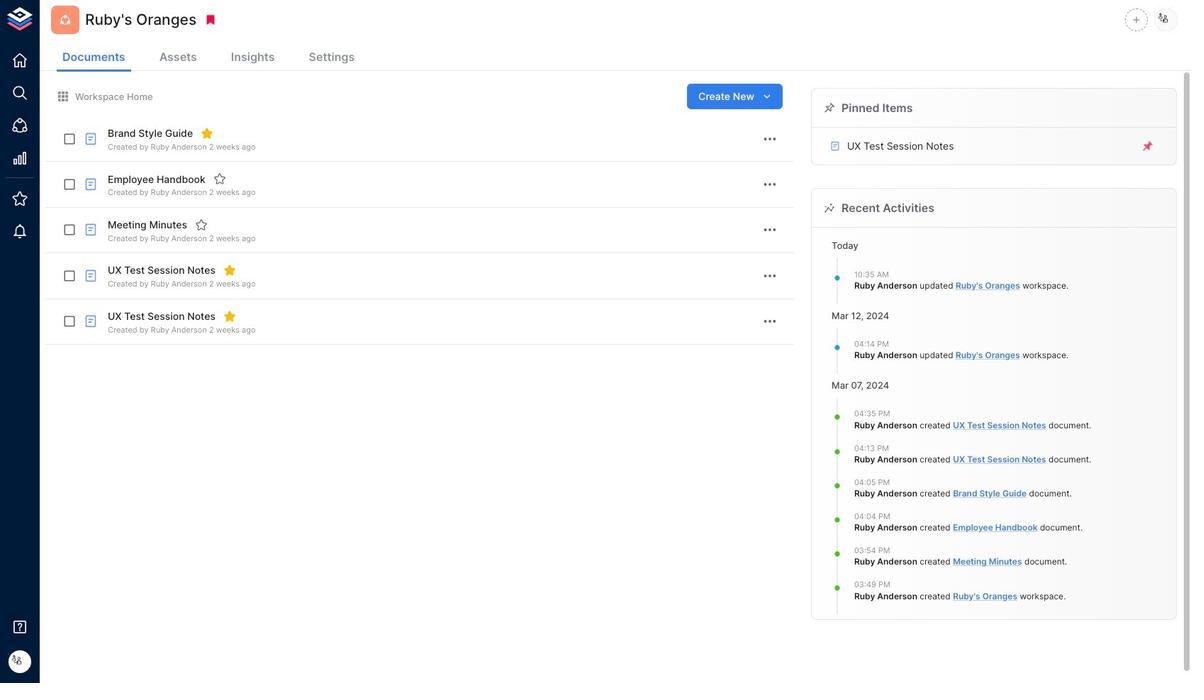 Task type: locate. For each thing, give the bounding box(es) containing it.
remove favorite image
[[223, 310, 236, 322]]

remove favorite image
[[201, 127, 214, 140], [223, 264, 236, 277]]

remove bookmark image
[[204, 13, 217, 26]]

1 horizontal spatial remove favorite image
[[223, 264, 236, 277]]

0 horizontal spatial remove favorite image
[[201, 127, 214, 140]]

remove favorite image up favorite icon
[[201, 127, 214, 140]]

remove favorite image up remove favorite icon on the top
[[223, 264, 236, 277]]

favorite image
[[213, 173, 226, 185]]

0 vertical spatial remove favorite image
[[201, 127, 214, 140]]

favorite image
[[195, 218, 208, 231]]

1 vertical spatial remove favorite image
[[223, 264, 236, 277]]

ruby anderson image
[[1155, 9, 1178, 31]]



Task type: describe. For each thing, give the bounding box(es) containing it.
unpin image
[[1142, 140, 1155, 153]]



Task type: vqa. For each thing, say whether or not it's contained in the screenshot.
Unpin icon
yes



